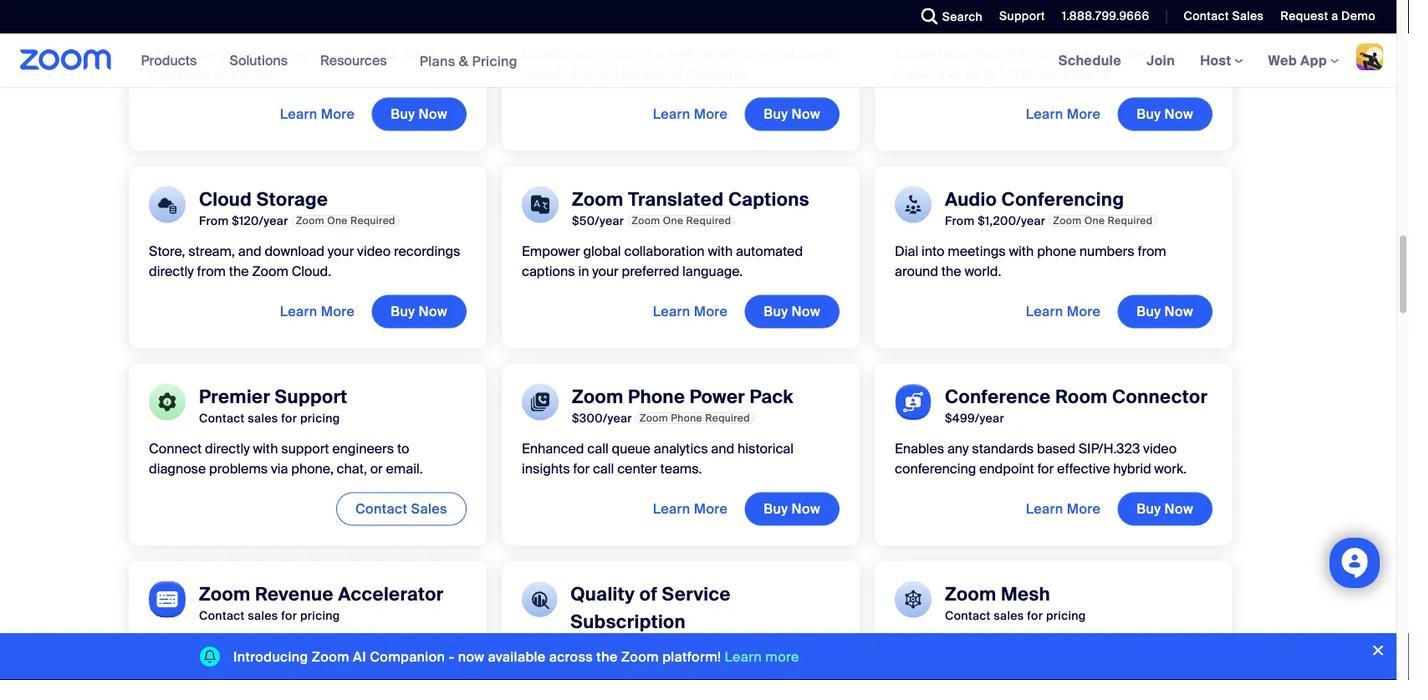 Task type: vqa. For each thing, say whether or not it's contained in the screenshot.


Task type: describe. For each thing, give the bounding box(es) containing it.
1 vertical spatial contact sales
[[355, 500, 448, 518]]

buy for store, stream, and download your video recordings directly from the zoom cloud.
[[391, 303, 415, 320]]

1 vertical spatial call
[[593, 460, 614, 477]]

learn more for your
[[280, 303, 355, 320]]

zoom revenue accelerator logo image
[[149, 581, 186, 618]]

captions
[[728, 188, 810, 211]]

products
[[141, 51, 197, 69]]

conduct
[[895, 637, 948, 655]]

contact up host
[[1184, 8, 1229, 24]]

with inside the "connect directly with support engineers to diagnose problems via phone, chat, or email."
[[253, 440, 278, 457]]

buy for enhanced call queue analytics and historical insights for call center teams.
[[764, 500, 788, 518]]

capacity
[[895, 65, 947, 83]]

cloud.
[[292, 262, 331, 280]]

zoom translated captions $50/year zoom one required
[[572, 188, 810, 228]]

one for audio conferencing
[[1085, 214, 1105, 227]]

& inside "product information" navigation
[[459, 52, 469, 70]]

during
[[553, 65, 593, 83]]

location
[[895, 657, 944, 675]]

sales inside quality of service subscription contact sales for pricing
[[620, 635, 650, 651]]

introducing zoom ai companion - now available across the zoom platform! learn more
[[233, 648, 800, 665]]

service
[[662, 582, 731, 606]]

now for effortlessly share meeting slots for office hours, interviews and more.
[[419, 105, 448, 123]]

more.
[[240, 65, 276, 83]]

from inside dial into meetings with phone numbers from around the world.
[[1138, 242, 1167, 260]]

1 horizontal spatial contact sales
[[1184, 8, 1264, 24]]

now for empower global collaboration with automated captions in your preferred language.
[[792, 303, 821, 320]]

an
[[1041, 45, 1056, 63]]

around
[[895, 262, 938, 280]]

for inside effortlessly share meeting slots for office hours, interviews and more.
[[345, 45, 361, 63]]

buy now link for empower global collaboration with automated captions in your preferred language.
[[745, 295, 840, 328]]

schedule link
[[1046, 33, 1134, 87]]

zoom down subscription
[[621, 648, 659, 665]]

and inside enhanced call queue analytics and historical insights for call center teams.
[[711, 440, 735, 457]]

learn for up
[[1026, 105, 1064, 123]]

learn more link
[[725, 648, 800, 665]]

reach
[[974, 45, 1009, 63]]

contact inside zoom revenue accelerator contact sales for pricing
[[199, 608, 245, 623]]

to inside 'expand your reach with an increased attendee capacity of up to 1,000 participants.'
[[984, 65, 996, 83]]

for inside enables any standards based sip/h.323 video conferencing endpoint for effective hybrid work.
[[1038, 460, 1054, 477]]

analytics
[[654, 440, 708, 457]]

your inside 'expand your reach with an increased attendee capacity of up to 1,000 participants.'
[[945, 45, 971, 63]]

zoom inside zoom revenue accelerator contact sales for pricing
[[199, 582, 251, 606]]

attendee inside 'expand your reach with an increased attendee capacity of up to 1,000 participants.'
[[1123, 45, 1179, 63]]

schedule
[[1059, 51, 1122, 69]]

video for conference room connector
[[1144, 440, 1177, 457]]

buy now for expand your reach with an increased attendee capacity of up to 1,000 participants.
[[1137, 105, 1194, 123]]

your inside empower global collaboration with automated captions in your preferred language.
[[592, 262, 619, 280]]

standards
[[972, 440, 1034, 457]]

zoom up $300/year
[[572, 385, 624, 409]]

contact inside quality of service subscription contact sales for pricing
[[571, 635, 616, 651]]

the for dial into meetings with phone numbers from around the world.
[[942, 262, 962, 280]]

contact inside the premier support contact sales for pricing
[[199, 410, 245, 426]]

with for dial into meetings with phone numbers from around the world.
[[1009, 242, 1034, 260]]

buy for enables any standards based sip/h.323 video conferencing endpoint for effective hybrid work.
[[1137, 500, 1161, 518]]

events
[[1100, 637, 1142, 655]]

learn left more
[[725, 648, 762, 665]]

resources button
[[320, 33, 395, 87]]

$50/year
[[572, 213, 624, 228]]

zoom logo image
[[20, 49, 112, 70]]

buy now link for expand your reach with an increased attendee capacity of up to 1,000 participants.
[[1118, 97, 1213, 131]]

the inside store, stream, and download your video recordings directly from the zoom cloud.
[[229, 262, 249, 280]]

contact inside the zoom mesh contact sales for pricing
[[945, 608, 991, 623]]

endpoint
[[980, 460, 1034, 477]]

buy now for store, stream, and download your video recordings directly from the zoom cloud.
[[391, 303, 448, 320]]

for inside the premier support contact sales for pricing
[[281, 410, 297, 426]]

zoom revenue accelerator contact sales for pricing
[[199, 582, 444, 623]]

effortlessly share meeting slots for office hours, interviews and more.
[[149, 45, 440, 83]]

zoom phone power pack $300/year zoom phone required
[[572, 385, 794, 426]]

power
[[690, 385, 745, 409]]

from inside audio conferencing from $1,200/year zoom one required
[[945, 213, 975, 228]]

meeting
[[258, 45, 309, 63]]

0 vertical spatial call
[[587, 440, 609, 457]]

learn for world.
[[1026, 303, 1064, 320]]

of inside "conduct high-quality webinars & events in any location regardless of available bandwidth and attendee numbers."
[[1016, 657, 1029, 675]]

historical
[[738, 440, 794, 457]]

required inside zoom phone power pack $300/year zoom phone required
[[705, 411, 750, 424]]

and inside effortlessly share meeting slots for office hours, interviews and more.
[[214, 65, 237, 83]]

learn for more.
[[280, 105, 317, 123]]

plans & pricing
[[420, 52, 518, 70]]

world.
[[965, 262, 1002, 280]]

request a demo
[[1281, 8, 1376, 24]]

banner containing products
[[0, 33, 1397, 88]]

introducing
[[233, 648, 308, 665]]

office
[[364, 45, 399, 63]]

across
[[549, 648, 593, 665]]

now for enables any standards based sip/h.323 video conferencing endpoint for effective hybrid work.
[[1165, 500, 1194, 518]]

now for dial into meetings with phone numbers from around the world.
[[1165, 303, 1194, 320]]

required for zoom translated captions
[[686, 214, 731, 227]]

in for zoom translated captions
[[578, 262, 589, 280]]

interviews
[[149, 65, 211, 83]]

products button
[[141, 33, 204, 87]]

buy for effortlessly share meeting slots for office hours, interviews and more.
[[391, 105, 415, 123]]

more for automated
[[694, 303, 728, 320]]

and inside collaborate in real-time with others on whiteboards, both during and outside of meetings.
[[596, 65, 619, 83]]

directly inside store, stream, and download your video recordings directly from the zoom cloud.
[[149, 262, 194, 280]]

learn for the
[[280, 303, 317, 320]]

empower
[[522, 242, 580, 260]]

product information navigation
[[128, 33, 530, 88]]

store,
[[149, 242, 185, 260]]

center
[[617, 460, 657, 477]]

enables any standards based sip/h.323 video conferencing endpoint for effective hybrid work.
[[895, 440, 1187, 477]]

buy now link for enhanced call queue analytics and historical insights for call center teams.
[[745, 492, 840, 526]]

from $24.90/year
[[572, 15, 675, 31]]

zoom mesh contact sales for pricing
[[945, 582, 1086, 623]]

from inside store, stream, and download your video recordings directly from the zoom cloud.
[[197, 262, 226, 280]]

0 vertical spatial sales
[[1233, 8, 1264, 24]]

connect directly with support engineers to diagnose problems via phone, chat, or email.
[[149, 440, 423, 477]]

learn more for an
[[1026, 105, 1101, 123]]

with for expand your reach with an increased attendee capacity of up to 1,000 participants.
[[1012, 45, 1037, 63]]

zoom left ai
[[312, 648, 350, 665]]

conduct high-quality webinars & events in any location regardless of available bandwidth and attendee numbers.
[[895, 637, 1180, 680]]

buy now link for store, stream, and download your video recordings directly from the zoom cloud.
[[372, 295, 467, 328]]

learn for effective
[[1026, 500, 1064, 518]]

any inside enables any standards based sip/h.323 video conferencing endpoint for effective hybrid work.
[[948, 440, 969, 457]]

learn for center
[[653, 500, 691, 518]]

of inside quality of service subscription contact sales for pricing
[[640, 582, 658, 606]]

cloud storage from $120/year zoom one required
[[199, 188, 395, 228]]

connector
[[1113, 385, 1208, 409]]

connect
[[149, 440, 202, 457]]

quality of service subscription contact sales for pricing
[[571, 582, 731, 651]]

enhanced call queue analytics and historical insights for call center teams.
[[522, 440, 794, 477]]

collaborate
[[522, 45, 594, 63]]

others
[[698, 45, 737, 63]]

buy now for enhanced call queue analytics and historical insights for call center teams.
[[764, 500, 821, 518]]

in inside collaborate in real-time with others on whiteboards, both during and outside of meetings.
[[597, 45, 608, 63]]

revenue
[[255, 582, 334, 606]]

share
[[220, 45, 255, 63]]

buy now link for enables any standards based sip/h.323 video conferencing endpoint for effective hybrid work.
[[1118, 492, 1213, 526]]

zoom up $50/year
[[572, 188, 624, 211]]

platform!
[[663, 648, 721, 665]]

pricing inside zoom revenue accelerator contact sales for pricing
[[300, 608, 340, 623]]

numbers
[[1080, 242, 1135, 260]]

call inside conversation intelligence solution for call and opportunity insights.
[[380, 637, 402, 655]]

resources
[[320, 51, 387, 69]]

buy for dial into meetings with phone numbers from around the world.
[[1137, 303, 1161, 320]]

global
[[584, 242, 621, 260]]

for inside enhanced call queue analytics and historical insights for call center teams.
[[573, 460, 590, 477]]

and inside conversation intelligence solution for call and opportunity insights.
[[405, 637, 428, 655]]

1 vertical spatial sales
[[411, 500, 448, 518]]

video for cloud storage
[[357, 242, 391, 260]]

recordings
[[394, 242, 460, 260]]

learn more for and
[[653, 500, 728, 518]]

for inside zoom revenue accelerator contact sales for pricing
[[281, 608, 297, 623]]

-
[[449, 648, 455, 665]]

of inside collaborate in real-time with others on whiteboards, both during and outside of meetings.
[[671, 65, 684, 83]]

conference room connector $499/year
[[945, 385, 1208, 426]]

storage
[[257, 188, 328, 211]]

demo
[[1342, 8, 1376, 24]]

host
[[1201, 51, 1235, 69]]

one for zoom translated captions
[[663, 214, 684, 227]]

$59.90/year
[[199, 15, 269, 31]]

zoom phone power pack logo image
[[522, 383, 559, 420]]

webinars
[[1027, 637, 1085, 655]]

cloud
[[199, 188, 252, 211]]

mesh
[[1001, 582, 1051, 606]]

opportunity
[[149, 657, 219, 675]]

buy now link for collaborate in real-time with others on whiteboards, both during and outside of meetings.
[[745, 97, 840, 131]]

large meetings logo image
[[895, 0, 932, 25]]

outside
[[622, 65, 668, 83]]

automated
[[736, 242, 803, 260]]

buy now link for effortlessly share meeting slots for office hours, interviews and more.
[[372, 97, 467, 131]]



Task type: locate. For each thing, give the bounding box(es) containing it.
now for collaborate in real-time with others on whiteboards, both during and outside of meetings.
[[792, 105, 821, 123]]

0 horizontal spatial contact sales
[[355, 500, 448, 518]]

1 horizontal spatial &
[[1088, 637, 1097, 655]]

buy for collaborate in real-time with others on whiteboards, both during and outside of meetings.
[[764, 105, 788, 123]]

one inside zoom translated captions $50/year zoom one required
[[663, 214, 684, 227]]

learn down preferred
[[653, 303, 691, 320]]

required for cloud storage
[[350, 214, 395, 227]]

regardless
[[948, 657, 1013, 675]]

audio conferencing logo image
[[895, 186, 932, 223]]

engineers
[[332, 440, 394, 457]]

1,000
[[999, 65, 1034, 83]]

learn more down language. at the top of page
[[653, 303, 728, 320]]

zoom up high-
[[945, 582, 997, 606]]

join link
[[1134, 33, 1188, 87]]

0 vertical spatial from
[[1138, 242, 1167, 260]]

into
[[922, 242, 945, 260]]

required down power
[[705, 411, 750, 424]]

now
[[458, 648, 485, 665]]

the for introducing zoom ai companion - now available across the zoom platform! learn more
[[597, 648, 618, 665]]

slots
[[312, 45, 341, 63]]

contact up high-
[[945, 608, 991, 623]]

for right slots
[[345, 45, 361, 63]]

learn more for sip/h.323
[[1026, 500, 1101, 518]]

and left -
[[405, 637, 428, 655]]

attendee inside "conduct high-quality webinars & events in any location regardless of available bandwidth and attendee numbers."
[[895, 677, 950, 680]]

directly down store,
[[149, 262, 194, 280]]

0 vertical spatial in
[[597, 45, 608, 63]]

learn down cloud.
[[280, 303, 317, 320]]

$24.90/year
[[605, 15, 675, 31]]

learn more for for
[[280, 105, 355, 123]]

contact sales down email.
[[355, 500, 448, 518]]

sales down subscription
[[620, 635, 650, 651]]

effortlessly
[[149, 45, 217, 63]]

available down webinars
[[1032, 657, 1086, 675]]

in down global
[[578, 262, 589, 280]]

required inside audio conferencing from $1,200/year zoom one required
[[1108, 214, 1153, 227]]

sales inside the zoom mesh contact sales for pricing
[[994, 608, 1024, 623]]

call left "center"
[[593, 460, 614, 477]]

enables
[[895, 440, 945, 457]]

available inside "conduct high-quality webinars & events in any location regardless of available bandwidth and attendee numbers."
[[1032, 657, 1086, 675]]

zoom up the collaboration
[[632, 214, 660, 227]]

your
[[945, 45, 971, 63], [328, 242, 354, 260], [592, 262, 619, 280]]

for
[[345, 45, 361, 63], [281, 410, 297, 426], [573, 460, 590, 477], [1038, 460, 1054, 477], [281, 608, 297, 623], [1027, 608, 1043, 623], [653, 635, 669, 651], [361, 637, 377, 655]]

solutions button
[[230, 33, 295, 87]]

& inside "conduct high-quality webinars & events in any location regardless of available bandwidth and attendee numbers."
[[1088, 637, 1097, 655]]

solution
[[308, 637, 357, 655]]

whiteboards,
[[759, 45, 838, 63]]

$300/year
[[572, 410, 632, 426]]

2 vertical spatial in
[[1145, 637, 1156, 655]]

for inside the zoom mesh contact sales for pricing
[[1027, 608, 1043, 623]]

expand your reach with an increased attendee capacity of up to 1,000 participants.
[[895, 45, 1179, 83]]

pricing inside the zoom mesh contact sales for pricing
[[1046, 608, 1086, 623]]

both
[[522, 65, 550, 83]]

more down meetings.
[[694, 105, 728, 123]]

numbers.
[[954, 677, 1012, 680]]

0 horizontal spatial video
[[357, 242, 391, 260]]

from down cloud on the left top of the page
[[199, 213, 229, 228]]

and inside store, stream, and download your video recordings directly from the zoom cloud.
[[238, 242, 262, 260]]

in inside "conduct high-quality webinars & events in any location regardless of available bandwidth and attendee numbers."
[[1145, 637, 1156, 655]]

support link up an
[[1000, 8, 1045, 24]]

web app
[[1269, 51, 1328, 69]]

1 horizontal spatial in
[[597, 45, 608, 63]]

support inside the premier support contact sales for pricing
[[275, 385, 348, 409]]

one inside from $600/year zoom one required
[[1077, 17, 1098, 29]]

0 vertical spatial any
[[948, 440, 969, 457]]

web
[[1269, 51, 1297, 69]]

plans
[[420, 52, 456, 70]]

buy for empower global collaboration with automated captions in your preferred language.
[[764, 303, 788, 320]]

quality of service subscription logo image
[[522, 581, 557, 618]]

from right numbers
[[1138, 242, 1167, 260]]

with up language. at the top of page
[[708, 242, 733, 260]]

in
[[597, 45, 608, 63], [578, 262, 589, 280], [1145, 637, 1156, 655]]

1 horizontal spatial available
[[1032, 657, 1086, 675]]

learn for language.
[[653, 303, 691, 320]]

one down translated
[[663, 214, 684, 227]]

0 vertical spatial support
[[1000, 8, 1045, 24]]

of inside 'expand your reach with an increased attendee capacity of up to 1,000 participants.'
[[950, 65, 962, 83]]

one up numbers
[[1085, 214, 1105, 227]]

more down cloud.
[[321, 303, 355, 320]]

from
[[1138, 242, 1167, 260], [197, 262, 226, 280]]

high-
[[951, 637, 984, 655]]

buy now for collaborate in real-time with others on whiteboards, both during and outside of meetings.
[[764, 105, 821, 123]]

in for zoom mesh
[[1145, 637, 1156, 655]]

0 vertical spatial to
[[984, 65, 996, 83]]

request
[[1281, 8, 1329, 24]]

queue
[[612, 440, 651, 457]]

conferencing
[[1002, 188, 1125, 211]]

learn down enables any standards based sip/h.323 video conferencing endpoint for effective hybrid work.
[[1026, 500, 1064, 518]]

one inside 'cloud storage from $120/year zoom one required'
[[327, 214, 348, 227]]

0 vertical spatial contact sales
[[1184, 8, 1264, 24]]

any inside "conduct high-quality webinars & events in any location regardless of available bandwidth and attendee numbers."
[[1159, 637, 1180, 655]]

1 horizontal spatial to
[[984, 65, 996, 83]]

one for cloud storage
[[327, 214, 348, 227]]

to right up
[[984, 65, 996, 83]]

with inside collaborate in real-time with others on whiteboards, both during and outside of meetings.
[[670, 45, 695, 63]]

and down real-
[[596, 65, 619, 83]]

in inside empower global collaboration with automated captions in your preferred language.
[[578, 262, 589, 280]]

0 vertical spatial your
[[945, 45, 971, 63]]

learn more down "product information" navigation
[[280, 105, 355, 123]]

1 horizontal spatial video
[[1144, 440, 1177, 457]]

0 vertical spatial phone
[[628, 385, 685, 409]]

zoom down the conferencing
[[1053, 214, 1082, 227]]

zoom mesh logo image
[[895, 581, 932, 618]]

for down enhanced
[[573, 460, 590, 477]]

one
[[1077, 17, 1098, 29], [327, 214, 348, 227], [663, 214, 684, 227], [1085, 214, 1105, 227]]

pack
[[750, 385, 794, 409]]

video inside store, stream, and download your video recordings directly from the zoom cloud.
[[357, 242, 391, 260]]

cloud storage logo image
[[149, 186, 186, 223]]

contact down subscription
[[571, 635, 616, 651]]

available right now
[[488, 648, 546, 665]]

1 vertical spatial in
[[578, 262, 589, 280]]

required for audio conferencing
[[1108, 214, 1153, 227]]

more down language. at the top of page
[[694, 303, 728, 320]]

1 horizontal spatial from
[[1138, 242, 1167, 260]]

conversation intelligence solution for call and opportunity insights.
[[149, 637, 428, 675]]

hybrid
[[1114, 460, 1152, 477]]

now
[[419, 105, 448, 123], [792, 105, 821, 123], [1165, 105, 1194, 123], [419, 303, 448, 320], [792, 303, 821, 320], [1165, 303, 1194, 320], [792, 500, 821, 518], [1165, 500, 1194, 518]]

with inside empower global collaboration with automated captions in your preferred language.
[[708, 242, 733, 260]]

zoom up queue
[[640, 411, 668, 424]]

accelerator
[[338, 582, 444, 606]]

required up increased
[[1100, 17, 1145, 29]]

required inside 'cloud storage from $120/year zoom one required'
[[350, 214, 395, 227]]

0 vertical spatial video
[[357, 242, 391, 260]]

the right across
[[597, 648, 618, 665]]

1 horizontal spatial directly
[[205, 440, 250, 457]]

attendee down location at the bottom
[[895, 677, 950, 680]]

1 vertical spatial directly
[[205, 440, 250, 457]]

ai
[[353, 648, 366, 665]]

video
[[357, 242, 391, 260], [1144, 440, 1177, 457]]

sales inside the premier support contact sales for pricing
[[248, 410, 278, 426]]

required down translated
[[686, 214, 731, 227]]

1 horizontal spatial your
[[592, 262, 619, 280]]

1 vertical spatial support
[[275, 385, 348, 409]]

for inside quality of service subscription contact sales for pricing
[[653, 635, 669, 651]]

of left up
[[950, 65, 962, 83]]

quality
[[571, 582, 635, 606]]

more for and
[[694, 500, 728, 518]]

more for phone
[[1067, 303, 1101, 320]]

0 horizontal spatial support
[[275, 385, 348, 409]]

now for store, stream, and download your video recordings directly from the zoom cloud.
[[419, 303, 448, 320]]

zoom inside the zoom mesh contact sales for pricing
[[945, 582, 997, 606]]

zoom translated captions logo image
[[522, 186, 559, 223]]

captions
[[522, 262, 575, 280]]

solutions
[[230, 51, 288, 69]]

subscription
[[571, 610, 686, 634]]

hours,
[[402, 45, 440, 63]]

based
[[1037, 440, 1076, 457]]

1 horizontal spatial support
[[1000, 8, 1045, 24]]

from up collaborate
[[572, 15, 602, 31]]

of up subscription
[[640, 582, 658, 606]]

required up numbers
[[1108, 214, 1153, 227]]

0 vertical spatial &
[[459, 52, 469, 70]]

and down '$120/year'
[[238, 242, 262, 260]]

for up support
[[281, 410, 297, 426]]

any up conferencing on the right bottom of page
[[948, 440, 969, 457]]

0 horizontal spatial your
[[328, 242, 354, 260]]

the down into
[[942, 262, 962, 280]]

empower global collaboration with automated captions in your preferred language.
[[522, 242, 803, 280]]

buy now for enables any standards based sip/h.323 video conferencing endpoint for effective hybrid work.
[[1137, 500, 1194, 518]]

more for an
[[1067, 105, 1101, 123]]

more down teams.
[[694, 500, 728, 518]]

attendee
[[1123, 45, 1179, 63], [895, 677, 950, 680]]

to up email.
[[397, 440, 409, 457]]

1 horizontal spatial sales
[[1233, 8, 1264, 24]]

time
[[639, 45, 666, 63]]

learn more down dial into meetings with phone numbers from around the world.
[[1026, 303, 1101, 320]]

pricing inside quality of service subscription contact sales for pricing
[[672, 635, 712, 651]]

now for expand your reach with an increased attendee capacity of up to 1,000 participants.
[[1165, 105, 1194, 123]]

2 horizontal spatial the
[[942, 262, 962, 280]]

and inside "conduct high-quality webinars & events in any location regardless of available bandwidth and attendee numbers."
[[1156, 657, 1180, 675]]

search button
[[909, 0, 987, 33]]

or
[[370, 460, 383, 477]]

buy now for effortlessly share meeting slots for office hours, interviews and more.
[[391, 105, 448, 123]]

from inside 'cloud storage from $120/year zoom one required'
[[199, 213, 229, 228]]

more
[[766, 648, 800, 665]]

sales
[[248, 410, 278, 426], [248, 608, 278, 623], [994, 608, 1024, 623], [620, 635, 650, 651]]

1 horizontal spatial attendee
[[1123, 45, 1179, 63]]

teams.
[[660, 460, 702, 477]]

learn more down meetings.
[[653, 105, 728, 123]]

zoom right zoom revenue accelerator logo
[[199, 582, 251, 606]]

profile picture image
[[1357, 43, 1384, 70]]

the down "stream,"
[[229, 262, 249, 280]]

phone,
[[291, 460, 334, 477]]

more for with
[[694, 105, 728, 123]]

required inside zoom translated captions $50/year zoom one required
[[686, 214, 731, 227]]

from down "stream,"
[[197, 262, 226, 280]]

enhanced
[[522, 440, 584, 457]]

for inside conversation intelligence solution for call and opportunity insights.
[[361, 637, 377, 655]]

learn more down teams.
[[653, 500, 728, 518]]

zoom down storage
[[296, 214, 324, 227]]

buy now link for dial into meetings with phone numbers from around the world.
[[1118, 295, 1213, 328]]

sales down email.
[[411, 500, 448, 518]]

up
[[965, 65, 981, 83]]

to inside the "connect directly with support engineers to diagnose problems via phone, chat, or email."
[[397, 440, 409, 457]]

one inside audio conferencing from $1,200/year zoom one required
[[1085, 214, 1105, 227]]

contact down or
[[355, 500, 408, 518]]

premier support contact sales for pricing
[[199, 385, 348, 426]]

your up up
[[945, 45, 971, 63]]

sales down premier
[[248, 410, 278, 426]]

in right events
[[1145, 637, 1156, 655]]

0 horizontal spatial directly
[[149, 262, 194, 280]]

1 vertical spatial to
[[397, 440, 409, 457]]

0 vertical spatial directly
[[149, 262, 194, 280]]

& left events
[[1088, 637, 1097, 655]]

0 vertical spatial attendee
[[1123, 45, 1179, 63]]

$120/year
[[232, 213, 288, 228]]

any right events
[[1159, 637, 1180, 655]]

call
[[587, 440, 609, 457], [593, 460, 614, 477], [380, 637, 402, 655]]

banner
[[0, 33, 1397, 88]]

for down mesh
[[1027, 608, 1043, 623]]

0 horizontal spatial &
[[459, 52, 469, 70]]

pricing up webinars
[[1046, 608, 1086, 623]]

the inside dial into meetings with phone numbers from around the world.
[[942, 262, 962, 280]]

1 horizontal spatial the
[[597, 648, 618, 665]]

0 horizontal spatial any
[[948, 440, 969, 457]]

sales up host dropdown button
[[1233, 8, 1264, 24]]

phone
[[1037, 242, 1077, 260]]

learn for during
[[653, 105, 691, 123]]

1 vertical spatial from
[[197, 262, 226, 280]]

support
[[281, 440, 329, 457]]

premier support logo image
[[149, 383, 186, 420]]

insights
[[522, 460, 570, 477]]

buy now for empower global collaboration with automated captions in your preferred language.
[[764, 303, 821, 320]]

sales up 'intelligence'
[[248, 608, 278, 623]]

sales inside zoom revenue accelerator contact sales for pricing
[[248, 608, 278, 623]]

0 horizontal spatial available
[[488, 648, 546, 665]]

required up recordings
[[350, 214, 395, 227]]

conversation
[[149, 637, 231, 655]]

2 vertical spatial your
[[592, 262, 619, 280]]

1 vertical spatial your
[[328, 242, 354, 260]]

with down "$1,200/year" on the top right of the page
[[1009, 242, 1034, 260]]

for down "based"
[[1038, 460, 1054, 477]]

learn down effortlessly share meeting slots for office hours, interviews and more.
[[280, 105, 317, 123]]

app
[[1301, 51, 1328, 69]]

1.888.799.9666
[[1062, 8, 1150, 24]]

more
[[321, 105, 355, 123], [694, 105, 728, 123], [1067, 105, 1101, 123], [321, 303, 355, 320], [694, 303, 728, 320], [1067, 303, 1101, 320], [694, 500, 728, 518], [1067, 500, 1101, 518]]

and
[[214, 65, 237, 83], [596, 65, 619, 83], [238, 242, 262, 260], [711, 440, 735, 457], [405, 637, 428, 655], [1156, 657, 1180, 675]]

& right plans
[[459, 52, 469, 70]]

2 horizontal spatial in
[[1145, 637, 1156, 655]]

intelligence
[[234, 637, 305, 655]]

conference
[[945, 385, 1051, 409]]

video up work.
[[1144, 440, 1177, 457]]

dial into meetings with phone numbers from around the world.
[[895, 242, 1167, 280]]

your up cloud.
[[328, 242, 354, 260]]

with up 1,000
[[1012, 45, 1037, 63]]

0 horizontal spatial to
[[397, 440, 409, 457]]

a
[[1332, 8, 1339, 24]]

pricing inside the premier support contact sales for pricing
[[300, 410, 340, 426]]

audio
[[945, 188, 997, 211]]

from up reach
[[945, 15, 975, 31]]

available
[[488, 648, 546, 665], [1032, 657, 1086, 675]]

from down audio
[[945, 213, 975, 228]]

support up support
[[275, 385, 348, 409]]

more down numbers
[[1067, 303, 1101, 320]]

0 horizontal spatial attendee
[[895, 677, 950, 680]]

zoom inside store, stream, and download your video recordings directly from the zoom cloud.
[[252, 262, 288, 280]]

call down $300/year
[[587, 440, 609, 457]]

2 horizontal spatial your
[[945, 45, 971, 63]]

0 horizontal spatial the
[[229, 262, 249, 280]]

directly up problems
[[205, 440, 250, 457]]

1 vertical spatial phone
[[671, 411, 703, 424]]

bandwidth
[[1089, 657, 1153, 675]]

from $600/year zoom one required
[[945, 15, 1145, 31]]

1 vertical spatial attendee
[[895, 677, 950, 680]]

more for your
[[321, 303, 355, 320]]

0 horizontal spatial sales
[[411, 500, 448, 518]]

directly inside the "connect directly with support engineers to diagnose problems via phone, chat, or email."
[[205, 440, 250, 457]]

learn more for with
[[653, 105, 728, 123]]

1 horizontal spatial any
[[1159, 637, 1180, 655]]

video left recordings
[[357, 242, 391, 260]]

conferencing
[[895, 460, 976, 477]]

buy now for dial into meetings with phone numbers from around the world.
[[1137, 303, 1194, 320]]

video inside enables any standards based sip/h.323 video conferencing endpoint for effective hybrid work.
[[1144, 440, 1177, 457]]

any
[[948, 440, 969, 457], [1159, 637, 1180, 655]]

learn more for phone
[[1026, 303, 1101, 320]]

participants.
[[1037, 65, 1113, 83]]

buy for expand your reach with an increased attendee capacity of up to 1,000 participants.
[[1137, 105, 1161, 123]]

sales
[[1233, 8, 1264, 24], [411, 500, 448, 518]]

required inside from $600/year zoom one required
[[1100, 17, 1145, 29]]

0 horizontal spatial in
[[578, 262, 589, 280]]

dial
[[895, 242, 919, 260]]

meetings navigation
[[1046, 33, 1397, 88]]

and right analytics
[[711, 440, 735, 457]]

of right outside
[[671, 65, 684, 83]]

with up 'via'
[[253, 440, 278, 457]]

zoom inside audio conferencing from $1,200/year zoom one required
[[1053, 214, 1082, 227]]

with right the time
[[670, 45, 695, 63]]

learn more for automated
[[653, 303, 728, 320]]

pricing down service
[[672, 635, 712, 651]]

zoom down download
[[252, 262, 288, 280]]

with inside dial into meetings with phone numbers from around the world.
[[1009, 242, 1034, 260]]

$600/year
[[978, 15, 1038, 31]]

1 vertical spatial &
[[1088, 637, 1097, 655]]

meetings.
[[687, 65, 748, 83]]

zoom inside from $600/year zoom one required
[[1046, 17, 1075, 29]]

to
[[984, 65, 996, 83], [397, 440, 409, 457]]

now for enhanced call queue analytics and historical insights for call center teams.
[[792, 500, 821, 518]]

2 vertical spatial call
[[380, 637, 402, 655]]

with inside 'expand your reach with an increased attendee capacity of up to 1,000 participants.'
[[1012, 45, 1037, 63]]

one up increased
[[1077, 17, 1098, 29]]

more for for
[[321, 105, 355, 123]]

with for empower global collaboration with automated captions in your preferred language.
[[708, 242, 733, 260]]

your down global
[[592, 262, 619, 280]]

zoom inside 'cloud storage from $120/year zoom one required'
[[296, 214, 324, 227]]

pricing
[[472, 52, 518, 70]]

zoom up an
[[1046, 17, 1075, 29]]

1 vertical spatial video
[[1144, 440, 1177, 457]]

your inside store, stream, and download your video recordings directly from the zoom cloud.
[[328, 242, 354, 260]]

more down effective
[[1067, 500, 1101, 518]]

more down "product information" navigation
[[321, 105, 355, 123]]

conference room connector logo image
[[895, 383, 932, 420]]

pricing up support
[[300, 410, 340, 426]]

support link up reach
[[987, 0, 1050, 33]]

more for sip/h.323
[[1067, 500, 1101, 518]]

request a demo link
[[1268, 0, 1397, 33], [1281, 8, 1376, 24]]

real-
[[611, 45, 639, 63]]

1 vertical spatial any
[[1159, 637, 1180, 655]]

for right solution in the left bottom of the page
[[361, 637, 377, 655]]

audio conferencing from $1,200/year zoom one required
[[945, 188, 1153, 228]]

0 horizontal spatial from
[[197, 262, 226, 280]]

attendee down "1.888.799.9666"
[[1123, 45, 1179, 63]]

learn down dial into meetings with phone numbers from around the world.
[[1026, 303, 1064, 320]]



